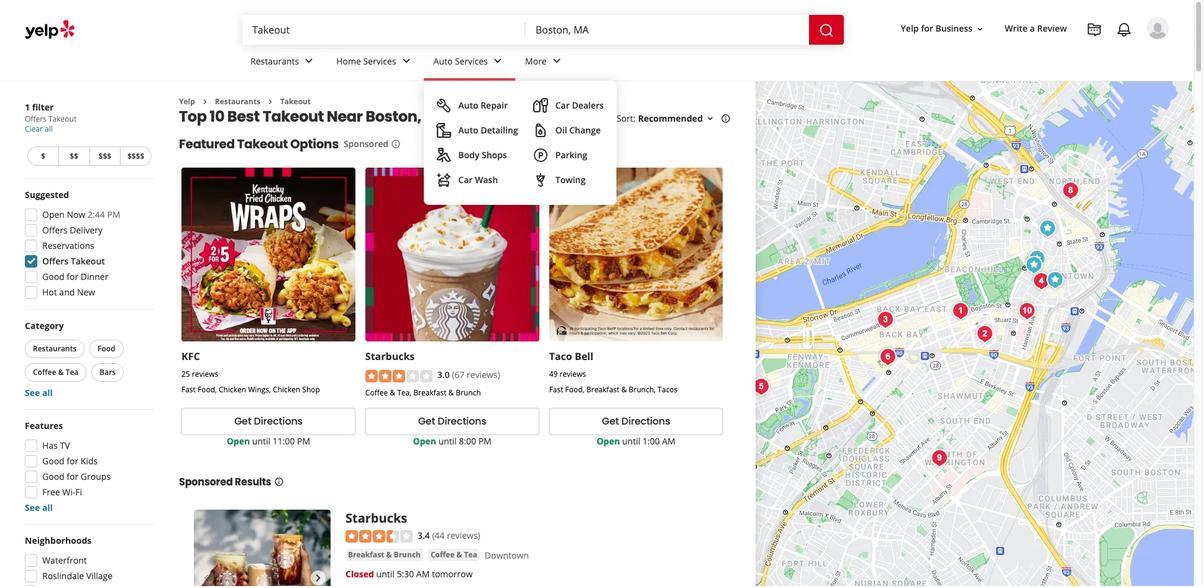 Task type: vqa. For each thing, say whether or not it's contained in the screenshot.
the rightmost reviews
yes



Task type: locate. For each thing, give the bounding box(es) containing it.
good up free
[[42, 471, 64, 483]]

0 horizontal spatial tea
[[66, 367, 79, 378]]

1 horizontal spatial pm
[[297, 436, 310, 447]]

write
[[1005, 23, 1028, 34]]

& inside button
[[386, 550, 392, 561]]

chicken left wings,
[[219, 385, 246, 396]]

map region
[[727, 0, 1204, 587]]

tea down restaurants button
[[66, 367, 79, 378]]

services up auto repair link on the left
[[455, 55, 488, 67]]

pm right 11:00
[[297, 436, 310, 447]]

starbucks link up 3.4 star rating image
[[346, 510, 407, 527]]

0 horizontal spatial coffee
[[33, 367, 56, 378]]

None field
[[252, 23, 516, 37], [536, 23, 800, 37]]

24 chevron down v2 image for restaurants
[[302, 54, 317, 69]]

0 vertical spatial yelp
[[901, 23, 919, 34]]

24 chevron down v2 image for more
[[549, 54, 564, 69]]

coffee & tea button down restaurants button
[[25, 364, 87, 382]]

2 horizontal spatial get directions
[[602, 415, 671, 429]]

24 chevron down v2 image inside more link
[[549, 54, 564, 69]]

2 vertical spatial offers
[[42, 256, 68, 267]]

0 vertical spatial all
[[45, 124, 53, 134]]

subway image
[[1025, 247, 1050, 271]]

open
[[42, 209, 65, 221], [227, 436, 250, 447], [413, 436, 436, 447], [597, 436, 620, 447]]

tea,
[[397, 388, 412, 398]]

1 get from the left
[[234, 415, 251, 429]]

1 fast from the left
[[182, 385, 196, 396]]

until for kfc
[[252, 436, 270, 447]]

0 horizontal spatial coffee & tea button
[[25, 364, 87, 382]]

2 24 chevron down v2 image from the left
[[491, 54, 505, 69]]

16 info v2 image right 'recommended' 'popup button'
[[721, 114, 731, 124]]

1 get directions link from the left
[[182, 408, 356, 436]]

1 vertical spatial restaurants link
[[215, 96, 260, 107]]

0 vertical spatial coffee
[[33, 367, 56, 378]]

2 vertical spatial all
[[42, 502, 53, 514]]

group
[[21, 189, 154, 303], [22, 320, 154, 400], [21, 420, 154, 515], [21, 535, 154, 587]]

group containing neighborhoods
[[21, 535, 154, 587]]

directions up 8:00
[[438, 415, 487, 429]]

category
[[25, 320, 64, 332]]

16 chevron down v2 image inside 'recommended' 'popup button'
[[706, 114, 716, 124]]

open for starbucks
[[413, 436, 436, 447]]

24 chevron down v2 image for auto services
[[491, 54, 505, 69]]

1 vertical spatial 16 info v2 image
[[274, 477, 284, 487]]

groups
[[81, 471, 111, 483]]

0 horizontal spatial car
[[459, 174, 473, 186]]

coffee & tea up tomorrow on the left bottom of the page
[[431, 550, 477, 561]]

breakfast inside taco bell 49 reviews fast food, breakfast & brunch, tacos
[[587, 385, 620, 396]]

24 chevron down v2 image left home
[[302, 54, 317, 69]]

coffee & tea inside group
[[33, 367, 79, 378]]

auto for auto detailing
[[459, 124, 479, 136]]

16 info v2 image
[[391, 139, 401, 149]]

offers down filter
[[25, 114, 47, 124]]

2 24 chevron down v2 image from the left
[[549, 54, 564, 69]]

1 horizontal spatial fast
[[549, 385, 564, 396]]

0 horizontal spatial coffee & tea
[[33, 367, 79, 378]]

free wi-fi
[[42, 487, 82, 499]]

get up open until 11:00 pm
[[234, 415, 251, 429]]

1 vertical spatial coffee & tea
[[431, 550, 477, 561]]

1 reviews from the left
[[192, 369, 218, 380]]

brunch up 5:30
[[394, 550, 421, 561]]

0 vertical spatial good
[[42, 271, 64, 283]]

auto for auto repair
[[459, 99, 479, 111]]

none field near
[[536, 23, 800, 37]]

1 horizontal spatial 24 chevron down v2 image
[[491, 54, 505, 69]]

restaurants inside button
[[33, 344, 76, 354]]

24 oil change v2 image
[[533, 123, 548, 138]]

reviews down taco bell link
[[560, 369, 586, 380]]

see all for category
[[25, 387, 53, 399]]

0 horizontal spatial 24 chevron down v2 image
[[399, 54, 414, 69]]

1 vertical spatial see all
[[25, 502, 53, 514]]

breakfast down 3.0
[[414, 388, 447, 398]]

fast down 49
[[549, 385, 564, 396]]

open down suggested
[[42, 209, 65, 221]]

1 horizontal spatial yelp
[[901, 23, 919, 34]]

sponsored for sponsored
[[344, 138, 389, 150]]

1 vertical spatial all
[[42, 387, 53, 399]]

bell
[[575, 350, 594, 364]]

brunch inside button
[[394, 550, 421, 561]]

brunch down 3.0 (67 reviews)
[[456, 388, 481, 398]]

for down the offers takeout
[[67, 271, 78, 283]]

1 horizontal spatial coffee & tea button
[[428, 550, 480, 562]]

24 chevron down v2 image inside restaurants link
[[302, 54, 317, 69]]

2 horizontal spatial directions
[[622, 415, 671, 429]]

for down 'good for kids'
[[67, 471, 78, 483]]

1 vertical spatial tea
[[464, 550, 477, 561]]

services
[[363, 55, 396, 67], [455, 55, 488, 67]]

0 vertical spatial coffee & tea
[[33, 367, 79, 378]]

get directions link down wings,
[[182, 408, 356, 436]]

3.0
[[438, 369, 450, 381]]

3 get from the left
[[602, 415, 619, 429]]

1 vertical spatial car
[[459, 174, 473, 186]]

starbucks for topmost starbucks link
[[365, 350, 415, 364]]

get down coffee & tea, breakfast & brunch on the left of the page
[[418, 415, 435, 429]]

car
[[556, 99, 570, 111], [459, 174, 473, 186]]

see all
[[25, 387, 53, 399], [25, 502, 53, 514]]

all for category
[[42, 387, 53, 399]]

2 fast from the left
[[549, 385, 564, 396]]

get directions link
[[182, 408, 356, 436], [365, 408, 539, 436], [549, 408, 723, 436]]

pm right "2:44"
[[107, 209, 120, 221]]

2 get from the left
[[418, 415, 435, 429]]

2 see all from the top
[[25, 502, 53, 514]]

restaurants down the category
[[33, 344, 76, 354]]

auto services
[[434, 55, 488, 67]]

menu containing auto repair
[[424, 81, 617, 205]]

1 horizontal spatial get
[[418, 415, 435, 429]]

0 vertical spatial am
[[662, 436, 676, 447]]

0 horizontal spatial get
[[234, 415, 251, 429]]

1 horizontal spatial get directions link
[[365, 408, 539, 436]]

24 chevron down v2 image
[[399, 54, 414, 69], [491, 54, 505, 69]]

1 vertical spatial am
[[416, 569, 430, 581]]

good
[[42, 271, 64, 283], [42, 456, 64, 468], [42, 471, 64, 483]]

coffee
[[33, 367, 56, 378], [365, 388, 388, 398], [431, 550, 455, 561]]

until down breakfast & brunch link
[[377, 569, 395, 581]]

until left 1:00
[[622, 436, 641, 447]]

fast down 25
[[182, 385, 196, 396]]

16 chevron down v2 image inside yelp for business button
[[975, 24, 985, 34]]

car right 24 car dealer v2 icon
[[556, 99, 570, 111]]

24 body shop v2 image
[[436, 148, 451, 163]]

3 directions from the left
[[622, 415, 671, 429]]

1 vertical spatial yelp
[[179, 96, 195, 107]]

directions up 1:00
[[622, 415, 671, 429]]

massachusetts
[[425, 107, 539, 127]]

has
[[42, 440, 58, 452]]

offers delivery
[[42, 224, 103, 236]]

starbucks image up moon & flower house -boston icon
[[1022, 253, 1047, 278]]

24 chevron down v2 image inside auto services link
[[491, 54, 505, 69]]

pm for starbucks
[[479, 436, 492, 447]]

24 auto detailing v2 image
[[436, 123, 451, 138]]

Find text field
[[252, 23, 516, 37]]

breakfast down bell
[[587, 385, 620, 396]]

and
[[59, 287, 75, 298]]

1 vertical spatial offers
[[42, 224, 68, 236]]

options
[[290, 136, 339, 153]]

food, down taco bell link
[[566, 385, 585, 396]]

reviews) right (67
[[467, 369, 500, 381]]

starbucks link up 3 star rating image
[[365, 350, 415, 364]]

food, inside the kfc 25 reviews fast food, chicken wings, chicken shop
[[198, 385, 217, 396]]

1 horizontal spatial none field
[[536, 23, 800, 37]]

auto for auto services
[[434, 55, 453, 67]]

1 directions from the left
[[254, 415, 303, 429]]

starbucks up 3.4 star rating image
[[346, 510, 407, 527]]

1 see from the top
[[25, 387, 40, 399]]

$$$
[[99, 151, 111, 162]]

car for car wash
[[459, 174, 473, 186]]

0 vertical spatial see
[[25, 387, 40, 399]]

0 vertical spatial starbucks link
[[365, 350, 415, 364]]

car dealers
[[556, 99, 604, 111]]

auto detailing
[[459, 124, 518, 136]]

get directions up open until 11:00 pm
[[234, 415, 303, 429]]

see all button down free
[[25, 502, 53, 514]]

until for taco bell
[[622, 436, 641, 447]]

breakfast inside button
[[348, 550, 384, 561]]

see up neighborhoods on the bottom left
[[25, 502, 40, 514]]

2 services from the left
[[455, 55, 488, 67]]

tea for bottom coffee & tea 'button'
[[464, 550, 477, 561]]

restaurants button
[[25, 340, 85, 359]]

16 chevron right v2 image
[[265, 97, 275, 107]]

previous image
[[199, 571, 214, 586]]

takeout
[[280, 96, 311, 107], [263, 107, 324, 127], [48, 114, 77, 124], [237, 136, 288, 153], [71, 256, 105, 267]]

sponsored down top 10 best takeout near boston, massachusetts
[[344, 138, 389, 150]]

for for kids
[[67, 456, 78, 468]]

coffee down 3 star rating image
[[365, 388, 388, 398]]

get for taco bell
[[602, 415, 619, 429]]

1 horizontal spatial 16 info v2 image
[[721, 114, 731, 124]]

2 none field from the left
[[536, 23, 800, 37]]

24 chevron down v2 image right more
[[549, 54, 564, 69]]

0 vertical spatial reviews)
[[467, 369, 500, 381]]

Near text field
[[536, 23, 800, 37]]

wash
[[475, 174, 498, 186]]

auto up 24 auto repair v2 icon
[[434, 55, 453, 67]]

2 get directions from the left
[[418, 415, 487, 429]]

16 chevron down v2 image right business
[[975, 24, 985, 34]]

0 horizontal spatial yelp
[[179, 96, 195, 107]]

1 horizontal spatial reviews
[[560, 369, 586, 380]]

all down free
[[42, 502, 53, 514]]

all right the clear
[[45, 124, 53, 134]]

&
[[58, 367, 64, 378], [622, 385, 627, 396], [390, 388, 395, 398], [449, 388, 454, 398], [386, 550, 392, 561], [457, 550, 462, 561]]

projects image
[[1087, 22, 1102, 37]]

car wash
[[459, 174, 498, 186]]

starbucks link
[[365, 350, 415, 364], [346, 510, 407, 527]]

until left 11:00
[[252, 436, 270, 447]]

reviews) up coffee & tea link
[[447, 530, 481, 542]]

& down restaurants button
[[58, 367, 64, 378]]

2 get directions link from the left
[[365, 408, 539, 436]]

pm right 8:00
[[479, 436, 492, 447]]

1 horizontal spatial 16 chevron down v2 image
[[975, 24, 985, 34]]

car left wash
[[459, 174, 473, 186]]

for up good for groups at the left of page
[[67, 456, 78, 468]]

chicken left the shop
[[273, 385, 300, 396]]

services for auto services
[[455, 55, 488, 67]]

0 vertical spatial coffee & tea button
[[25, 364, 87, 382]]

chicken
[[219, 385, 246, 396], [273, 385, 300, 396]]

& left brunch, on the right of the page
[[622, 385, 627, 396]]

starbucks image up subway icon
[[1035, 216, 1060, 241]]

2 see all button from the top
[[25, 502, 53, 514]]

1 see all from the top
[[25, 387, 53, 399]]

open for taco bell
[[597, 436, 620, 447]]

1 horizontal spatial food,
[[566, 385, 585, 396]]

0 horizontal spatial 24 chevron down v2 image
[[302, 54, 317, 69]]

yelp for yelp link
[[179, 96, 195, 107]]

24 chevron down v2 image down the find text box
[[399, 54, 414, 69]]

car for car dealers
[[556, 99, 570, 111]]

1 24 chevron down v2 image from the left
[[302, 54, 317, 69]]

yelp inside button
[[901, 23, 919, 34]]

0 horizontal spatial breakfast
[[348, 550, 384, 561]]

1 vertical spatial starbucks
[[346, 510, 407, 527]]

detailing
[[481, 124, 518, 136]]

0 horizontal spatial am
[[416, 569, 430, 581]]

reviews right 25
[[192, 369, 218, 380]]

offers up reservations
[[42, 224, 68, 236]]

1 good from the top
[[42, 271, 64, 283]]

waterfront
[[42, 555, 87, 567]]

new
[[77, 287, 95, 298]]

yelp for yelp for business
[[901, 23, 919, 34]]

takeout up dinner
[[71, 256, 105, 267]]

restaurants link up the takeout link
[[241, 45, 327, 81]]

breakfast up closed
[[348, 550, 384, 561]]

brunch
[[456, 388, 481, 398], [394, 550, 421, 561]]

good for groups
[[42, 471, 111, 483]]

1 see all button from the top
[[25, 387, 53, 399]]

2 vertical spatial coffee
[[431, 550, 455, 561]]

None search field
[[242, 15, 847, 45]]

top 10 best takeout near boston, massachusetts
[[179, 107, 539, 127]]

2 horizontal spatial coffee
[[431, 550, 455, 561]]

am right 1:00
[[662, 436, 676, 447]]

restaurants for the top restaurants link
[[251, 55, 299, 67]]

1 vertical spatial auto
[[459, 99, 479, 111]]

coffee down (44
[[431, 550, 455, 561]]

1 food, from the left
[[198, 385, 217, 396]]

restaurants inside business categories element
[[251, 55, 299, 67]]

1 24 chevron down v2 image from the left
[[399, 54, 414, 69]]

1 vertical spatial coffee
[[365, 388, 388, 398]]

restaurants link right 16 chevron right v2 image
[[215, 96, 260, 107]]

1 horizontal spatial sponsored
[[344, 138, 389, 150]]

1 horizontal spatial car
[[556, 99, 570, 111]]

coffee & tea down restaurants button
[[33, 367, 79, 378]]

2 reviews from the left
[[560, 369, 586, 380]]

fast inside taco bell 49 reviews fast food, breakfast & brunch, tacos
[[549, 385, 564, 396]]

get directions up open until 8:00 pm
[[418, 415, 487, 429]]

0 vertical spatial 16 chevron down v2 image
[[975, 24, 985, 34]]

get for starbucks
[[418, 415, 435, 429]]

0 horizontal spatial sponsored
[[179, 475, 233, 490]]

3.4 star rating image
[[346, 531, 413, 543]]

2 horizontal spatial breakfast
[[587, 385, 620, 396]]

1 horizontal spatial breakfast
[[414, 388, 447, 398]]

1 chicken from the left
[[219, 385, 246, 396]]

0 horizontal spatial pm
[[107, 209, 120, 221]]

3.4
[[418, 530, 430, 542]]

reviews)
[[467, 369, 500, 381], [447, 530, 481, 542]]

16 chevron down v2 image
[[975, 24, 985, 34], [706, 114, 716, 124]]

1 none field from the left
[[252, 23, 516, 37]]

downtown
[[485, 550, 529, 562]]

0 vertical spatial tea
[[66, 367, 79, 378]]

restaurants
[[251, 55, 299, 67], [215, 96, 260, 107], [33, 344, 76, 354]]

closed until 5:30 am tomorrow
[[346, 569, 473, 581]]

a
[[1030, 23, 1035, 34]]

coffee & tea, breakfast & brunch
[[365, 388, 481, 398]]

get directions link for starbucks
[[365, 408, 539, 436]]

get up open until 1:00 am
[[602, 415, 619, 429]]

group containing features
[[21, 420, 154, 515]]

1 horizontal spatial directions
[[438, 415, 487, 429]]

2 see from the top
[[25, 502, 40, 514]]

coffee down restaurants button
[[33, 367, 56, 378]]

closed
[[346, 569, 374, 581]]

get directions link for taco bell
[[549, 408, 723, 436]]

food, down kfc
[[198, 385, 217, 396]]

16 info v2 image right results
[[274, 477, 284, 487]]

0 horizontal spatial 16 chevron down v2 image
[[706, 114, 716, 124]]

see all button up features
[[25, 387, 53, 399]]

village
[[86, 571, 113, 583]]

clear
[[25, 124, 43, 134]]

coffee inside group
[[33, 367, 56, 378]]

2 food, from the left
[[566, 385, 585, 396]]

restaurants up 16 chevron right v2 icon
[[251, 55, 299, 67]]

1 horizontal spatial 24 chevron down v2 image
[[549, 54, 564, 69]]

coffee & tea
[[33, 367, 79, 378], [431, 550, 477, 561]]

best
[[227, 107, 260, 127]]

3.0 (67 reviews)
[[438, 369, 500, 381]]

2 good from the top
[[42, 456, 64, 468]]

car wash link
[[431, 168, 523, 193]]

2 horizontal spatial get directions link
[[549, 408, 723, 436]]

see all down free
[[25, 502, 53, 514]]

0 horizontal spatial food,
[[198, 385, 217, 396]]

$$$ button
[[89, 147, 120, 166]]

get directions for kfc
[[234, 415, 303, 429]]

am
[[662, 436, 676, 447], [416, 569, 430, 581]]

1 vertical spatial reviews)
[[447, 530, 481, 542]]

1 vertical spatial starbucks link
[[346, 510, 407, 527]]

1 services from the left
[[363, 55, 396, 67]]

food button
[[90, 340, 123, 359]]

& inside taco bell 49 reviews fast food, breakfast & brunch, tacos
[[622, 385, 627, 396]]

24 chevron down v2 image
[[302, 54, 317, 69], [549, 54, 564, 69]]

starbucks up 3 star rating image
[[365, 350, 415, 364]]

am right 5:30
[[416, 569, 430, 581]]

16 chevron down v2 image for yelp for business
[[975, 24, 985, 34]]

good up the hot in the left of the page
[[42, 271, 64, 283]]

get directions
[[234, 415, 303, 429], [418, 415, 487, 429], [602, 415, 671, 429]]

open up sponsored results
[[227, 436, 250, 447]]

kids
[[81, 456, 98, 468]]

get directions link down coffee & tea, breakfast & brunch on the left of the page
[[365, 408, 539, 436]]

open left 1:00
[[597, 436, 620, 447]]

1 vertical spatial good
[[42, 456, 64, 468]]

0 horizontal spatial reviews
[[192, 369, 218, 380]]

16 chevron down v2 image right recommended
[[706, 114, 716, 124]]

offers inside 1 filter offers takeout clear all
[[25, 114, 47, 124]]

brad k. image
[[1147, 17, 1169, 39]]

24 chevron down v2 image inside home services 'link'
[[399, 54, 414, 69]]

coffee & tea button up tomorrow on the left bottom of the page
[[428, 550, 480, 562]]

3 get directions from the left
[[602, 415, 671, 429]]

get directions up open until 1:00 am
[[602, 415, 671, 429]]

16 info v2 image
[[721, 114, 731, 124], [274, 477, 284, 487]]

2 vertical spatial restaurants
[[33, 344, 76, 354]]

24 chevron down v2 image right auto services
[[491, 54, 505, 69]]

0 vertical spatial sponsored
[[344, 138, 389, 150]]

2 chicken from the left
[[273, 385, 300, 396]]

0 horizontal spatial get directions
[[234, 415, 303, 429]]

auto up body
[[459, 124, 479, 136]]

1 get directions from the left
[[234, 415, 303, 429]]

3 get directions link from the left
[[549, 408, 723, 436]]

0 vertical spatial car
[[556, 99, 570, 111]]

see all button for features
[[25, 502, 53, 514]]

until left 8:00
[[439, 436, 457, 447]]

0 vertical spatial brunch
[[456, 388, 481, 398]]

near
[[327, 107, 363, 127]]

yelp left business
[[901, 23, 919, 34]]

directions up 11:00
[[254, 415, 303, 429]]

get directions link down brunch, on the right of the page
[[549, 408, 723, 436]]

restaurants right 16 chevron right v2 image
[[215, 96, 260, 107]]

0 vertical spatial starbucks
[[365, 350, 415, 364]]

pm
[[107, 209, 120, 221], [297, 436, 310, 447], [479, 436, 492, 447]]

yelp
[[901, 23, 919, 34], [179, 96, 195, 107]]

offers down reservations
[[42, 256, 68, 267]]

0 horizontal spatial services
[[363, 55, 396, 67]]

$$$$ button
[[120, 147, 152, 166]]

offers
[[25, 114, 47, 124], [42, 224, 68, 236], [42, 256, 68, 267]]

0 horizontal spatial fast
[[182, 385, 196, 396]]

1 horizontal spatial services
[[455, 55, 488, 67]]

services inside 'link'
[[363, 55, 396, 67]]

1 horizontal spatial am
[[662, 436, 676, 447]]

0 vertical spatial offers
[[25, 114, 47, 124]]

0 vertical spatial auto
[[434, 55, 453, 67]]

2 directions from the left
[[438, 415, 487, 429]]

0 horizontal spatial brunch
[[394, 550, 421, 561]]

1 vertical spatial see all button
[[25, 502, 53, 514]]

pm for kfc
[[297, 436, 310, 447]]

1 horizontal spatial coffee & tea
[[431, 550, 477, 561]]

offers for offers takeout
[[42, 256, 68, 267]]

0 vertical spatial see all button
[[25, 387, 53, 399]]

0 horizontal spatial directions
[[254, 415, 303, 429]]

menu
[[424, 81, 617, 205]]

bacco's fine foods image
[[948, 299, 973, 324]]

1 horizontal spatial chicken
[[273, 385, 300, 396]]

2 vertical spatial good
[[42, 471, 64, 483]]

all inside 1 filter offers takeout clear all
[[45, 124, 53, 134]]

food, inside taco bell 49 reviews fast food, breakfast & brunch, tacos
[[566, 385, 585, 396]]

1 vertical spatial brunch
[[394, 550, 421, 561]]

sponsored left results
[[179, 475, 233, 490]]

takeout down filter
[[48, 114, 77, 124]]

(67
[[452, 369, 465, 381]]

group containing category
[[22, 320, 154, 400]]

for inside button
[[921, 23, 934, 34]]

0 vertical spatial restaurants
[[251, 55, 299, 67]]

coffee & tea button
[[25, 364, 87, 382], [428, 550, 480, 562]]

see all for features
[[25, 502, 53, 514]]

see up features
[[25, 387, 40, 399]]

2 horizontal spatial get
[[602, 415, 619, 429]]

tea up tomorrow on the left bottom of the page
[[464, 550, 477, 561]]

directions for kfc
[[254, 415, 303, 429]]

until
[[252, 436, 270, 447], [439, 436, 457, 447], [622, 436, 641, 447], [377, 569, 395, 581]]

3 good from the top
[[42, 471, 64, 483]]

0 horizontal spatial chicken
[[219, 385, 246, 396]]

good for kids
[[42, 456, 98, 468]]

see all button
[[25, 387, 53, 399], [25, 502, 53, 514]]

yelp left 16 chevron right v2 image
[[179, 96, 195, 107]]

tea for top coffee & tea 'button'
[[66, 367, 79, 378]]

starbucks image
[[1035, 216, 1060, 241], [1022, 253, 1047, 278]]

group containing suggested
[[21, 189, 154, 303]]

1 horizontal spatial tea
[[464, 550, 477, 561]]

reviews) for 3.0 (67 reviews)
[[467, 369, 500, 381]]

directions for taco
[[622, 415, 671, 429]]



Task type: describe. For each thing, give the bounding box(es) containing it.
until for starbucks
[[439, 436, 457, 447]]

write a review
[[1005, 23, 1067, 34]]

0 vertical spatial starbucks image
[[1035, 216, 1060, 241]]

& down (67
[[449, 388, 454, 398]]

taco bell 49 reviews fast food, breakfast & brunch, tacos
[[549, 350, 678, 396]]

takeout right 16 chevron right v2 icon
[[280, 96, 311, 107]]

& up tomorrow on the left bottom of the page
[[457, 550, 462, 561]]

$ button
[[27, 147, 58, 166]]

hot and new
[[42, 287, 95, 298]]

all spice image
[[927, 446, 952, 471]]

1:00
[[643, 436, 660, 447]]

1 horizontal spatial brunch
[[456, 388, 481, 398]]

coffee & tea for bottom coffee & tea 'button'
[[431, 550, 477, 561]]

parking
[[556, 149, 588, 161]]

shop
[[302, 385, 320, 396]]

results
[[235, 475, 271, 490]]

yelp link
[[179, 96, 195, 107]]

breakfast & brunch
[[348, 550, 421, 561]]

1 vertical spatial coffee & tea button
[[428, 550, 480, 562]]

featured takeout options
[[179, 136, 339, 153]]

24 chevron down v2 image for home services
[[399, 54, 414, 69]]

roslindale village
[[42, 571, 113, 583]]

notifications image
[[1117, 22, 1132, 37]]

oil
[[556, 124, 567, 136]]

brunch,
[[629, 385, 656, 396]]

home
[[336, 55, 361, 67]]

bars button
[[92, 364, 124, 382]]

kfc
[[182, 350, 200, 364]]

reviews inside taco bell 49 reviews fast food, breakfast & brunch, tacos
[[560, 369, 586, 380]]

auto repair link
[[431, 93, 523, 118]]

get directions for starbucks
[[418, 415, 487, 429]]

user actions element
[[891, 16, 1187, 92]]

body shops link
[[431, 143, 523, 168]]

menu inside business categories element
[[424, 81, 617, 205]]

repair
[[481, 99, 508, 111]]

home services link
[[327, 45, 424, 81]]

yelp for business button
[[896, 18, 990, 40]]

reviews) for 3.4 (44 reviews)
[[447, 530, 481, 542]]

recommended button
[[638, 113, 716, 125]]

review
[[1038, 23, 1067, 34]]

fast inside the kfc 25 reviews fast food, chicken wings, chicken shop
[[182, 385, 196, 396]]

get for kfc
[[234, 415, 251, 429]]

mike & patty's - boston image
[[973, 322, 998, 347]]

taco
[[549, 350, 572, 364]]

for for groups
[[67, 471, 78, 483]]

oil change
[[556, 124, 601, 136]]

2:44
[[88, 209, 105, 221]]

towing link
[[528, 168, 609, 193]]

delivery
[[70, 224, 103, 236]]

25
[[182, 369, 190, 380]]

fi
[[75, 487, 82, 499]]

greco image
[[873, 307, 898, 332]]

wings,
[[248, 385, 271, 396]]

16 chevron right v2 image
[[200, 97, 210, 107]]

open now 2:44 pm
[[42, 209, 120, 221]]

24 parking v2 image
[[533, 148, 548, 163]]

good for good for groups
[[42, 471, 64, 483]]

good for good for dinner
[[42, 271, 64, 283]]

$$$$
[[127, 151, 144, 162]]

offers takeout
[[42, 256, 105, 267]]

24 towing v2 image
[[533, 173, 548, 188]]

3.4 (44 reviews)
[[418, 530, 481, 542]]

takeout down best
[[237, 136, 288, 153]]

body
[[459, 149, 480, 161]]

for for business
[[921, 23, 934, 34]]

3 star rating image
[[365, 370, 433, 383]]

coffee for bottom coffee & tea 'button'
[[431, 550, 455, 561]]

see for features
[[25, 502, 40, 514]]

top
[[179, 107, 207, 127]]

11:00
[[273, 436, 295, 447]]

reservations
[[42, 240, 94, 252]]

write a review link
[[1000, 18, 1072, 40]]

am for 5:30
[[416, 569, 430, 581]]

none field the find
[[252, 23, 516, 37]]

restaurants for restaurants button
[[33, 344, 76, 354]]

clear all link
[[25, 124, 53, 134]]

sponsored for sponsored results
[[179, 475, 233, 490]]

takeout link
[[280, 96, 311, 107]]

taco bell image
[[1043, 268, 1068, 293]]

0 horizontal spatial 16 info v2 image
[[274, 477, 284, 487]]

next image
[[311, 571, 326, 586]]

business
[[936, 23, 973, 34]]

good for good for kids
[[42, 456, 64, 468]]

breakfast & brunch link
[[346, 550, 423, 562]]

taco bell link
[[549, 350, 594, 364]]

wow tikka image
[[749, 375, 774, 399]]

services for home services
[[363, 55, 396, 67]]

hot
[[42, 287, 57, 298]]

pm inside group
[[107, 209, 120, 221]]

24 auto repair v2 image
[[436, 98, 451, 113]]

get directions for taco bell
[[602, 415, 671, 429]]

yelp for business
[[901, 23, 973, 34]]

car dealers link
[[528, 93, 609, 118]]

open until 8:00 pm
[[413, 436, 492, 447]]

16 chevron down v2 image for recommended
[[706, 114, 716, 124]]

open until 1:00 am
[[597, 436, 676, 447]]

pressed cafe image
[[876, 345, 901, 370]]

boston,
[[366, 107, 422, 127]]

24 car wash v2 image
[[436, 173, 451, 188]]

1 horizontal spatial coffee
[[365, 388, 388, 398]]

get directions link for kfc
[[182, 408, 356, 436]]

reviews inside the kfc 25 reviews fast food, chicken wings, chicken shop
[[192, 369, 218, 380]]

& left tea,
[[390, 388, 395, 398]]

0 vertical spatial restaurants link
[[241, 45, 327, 81]]

dealers
[[572, 99, 604, 111]]

auto repair
[[459, 99, 508, 111]]

for for dinner
[[67, 271, 78, 283]]

1 vertical spatial restaurants
[[215, 96, 260, 107]]

oil change link
[[528, 118, 609, 143]]

body shops
[[459, 149, 507, 161]]

am for 1:00
[[662, 436, 676, 447]]

see all button for category
[[25, 387, 53, 399]]

bars
[[100, 367, 116, 378]]

moon & flower house -boston image
[[1015, 299, 1040, 324]]

$$
[[70, 151, 78, 162]]

coffee & tea for top coffee & tea 'button'
[[33, 367, 79, 378]]

slideshow element
[[194, 510, 331, 587]]

wi-
[[62, 487, 75, 499]]

0 vertical spatial 16 info v2 image
[[721, 114, 731, 124]]

(44
[[432, 530, 445, 542]]

open for kfc
[[227, 436, 250, 447]]

pauli's image
[[1058, 178, 1083, 203]]

1 vertical spatial starbucks image
[[1022, 253, 1047, 278]]

takeout up options
[[263, 107, 324, 127]]

features
[[25, 420, 63, 432]]

open until 11:00 pm
[[227, 436, 310, 447]]

& inside group
[[58, 367, 64, 378]]

takeout inside 1 filter offers takeout clear all
[[48, 114, 77, 124]]

auto services link
[[424, 45, 515, 81]]

suggested
[[25, 189, 69, 201]]

starbucks for bottommost starbucks link
[[346, 510, 407, 527]]

roslindale
[[42, 571, 84, 583]]

auto detailing link
[[431, 118, 523, 143]]

lotus test kitchen image
[[1029, 269, 1054, 294]]

recommended
[[638, 113, 703, 125]]

offers for offers delivery
[[42, 224, 68, 236]]

breakfast & brunch button
[[346, 550, 423, 562]]

food
[[98, 344, 115, 354]]

49
[[549, 369, 558, 380]]

now
[[67, 209, 85, 221]]

business categories element
[[241, 45, 1169, 205]]

all for features
[[42, 502, 53, 514]]

coffee for top coffee & tea 'button'
[[33, 367, 56, 378]]

home services
[[336, 55, 396, 67]]

kfc link
[[182, 350, 200, 364]]

search image
[[819, 23, 834, 38]]

see for category
[[25, 387, 40, 399]]

8:00
[[459, 436, 476, 447]]

free
[[42, 487, 60, 499]]

has tv
[[42, 440, 70, 452]]

open inside group
[[42, 209, 65, 221]]

24 car dealer v2 image
[[533, 98, 548, 113]]

$$ button
[[58, 147, 89, 166]]



